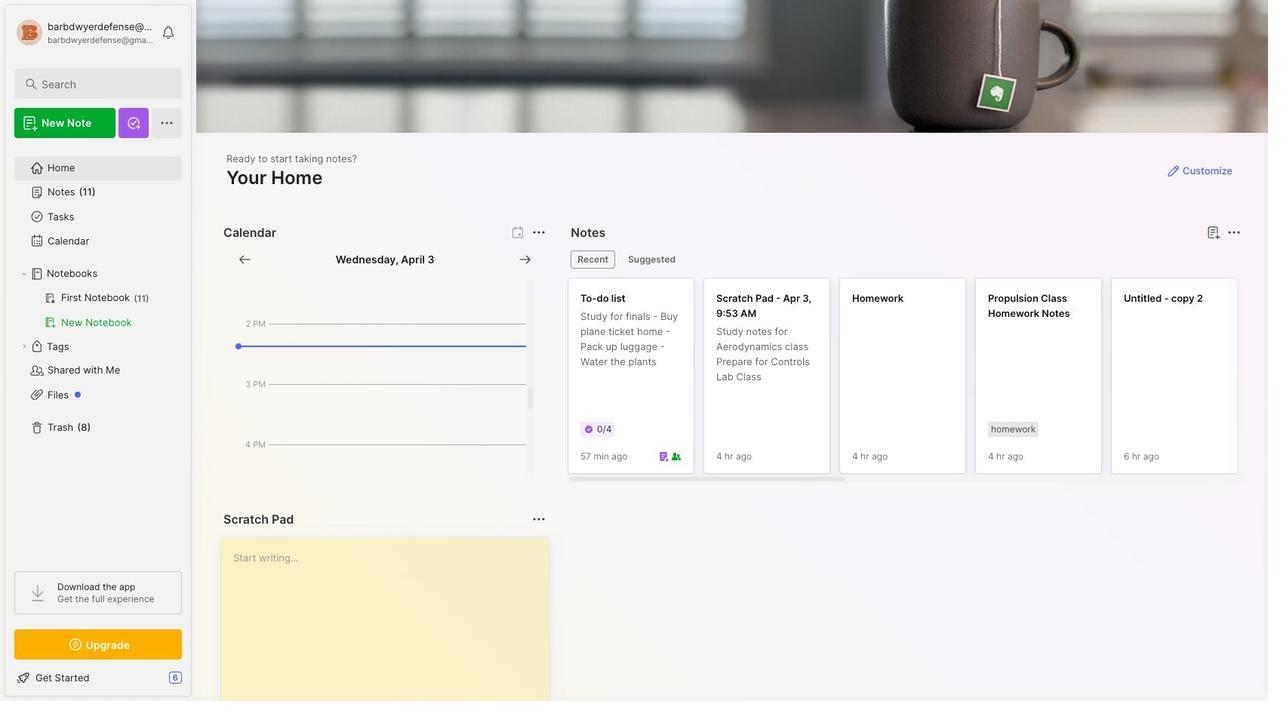 Task type: describe. For each thing, give the bounding box(es) containing it.
Help and Learning task checklist field
[[5, 666, 191, 690]]

Choose date to view field
[[336, 252, 434, 267]]

2 tab from the left
[[621, 251, 682, 269]]

tree inside main element
[[5, 147, 191, 558]]

Search text field
[[42, 77, 168, 91]]



Task type: vqa. For each thing, say whether or not it's contained in the screenshot.
Main element
yes



Task type: locate. For each thing, give the bounding box(es) containing it.
1 more actions image from the left
[[530, 223, 548, 242]]

expand notebooks image
[[20, 269, 29, 279]]

0 horizontal spatial more actions image
[[530, 223, 548, 242]]

None search field
[[42, 75, 168, 93]]

more actions image
[[530, 223, 548, 242], [1225, 223, 1243, 242]]

tab list
[[571, 251, 1239, 269]]

click to collapse image
[[191, 673, 202, 691]]

expand tags image
[[20, 342, 29, 351]]

Account field
[[14, 17, 154, 48]]

1 horizontal spatial more actions image
[[1225, 223, 1243, 242]]

Start writing… text field
[[233, 538, 548, 701]]

0 horizontal spatial tab
[[571, 251, 615, 269]]

More actions field
[[529, 222, 550, 243], [1224, 222, 1245, 243], [529, 509, 550, 530]]

none search field inside main element
[[42, 75, 168, 93]]

tree
[[5, 147, 191, 558]]

main element
[[0, 0, 196, 701]]

group inside main element
[[14, 286, 181, 334]]

1 tab from the left
[[571, 251, 615, 269]]

tab
[[571, 251, 615, 269], [621, 251, 682, 269]]

2 more actions image from the left
[[1225, 223, 1243, 242]]

row group
[[568, 278, 1268, 483]]

group
[[14, 286, 181, 334]]

1 horizontal spatial tab
[[621, 251, 682, 269]]

more actions image
[[530, 510, 548, 528]]



